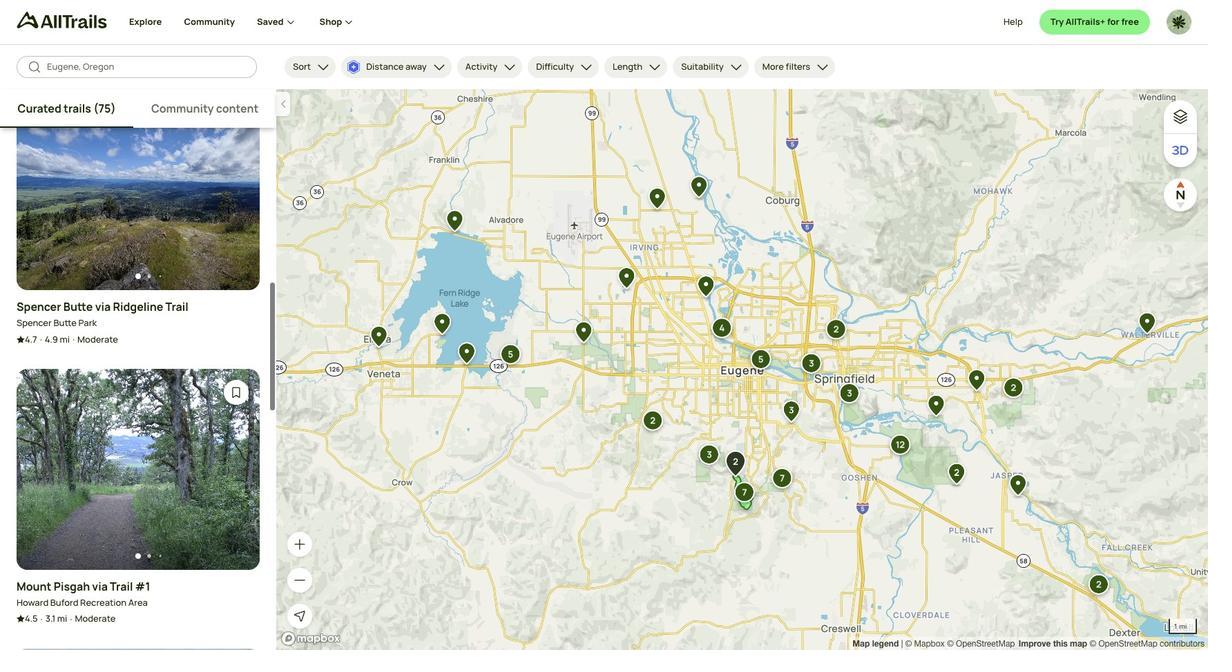 Task type: describe. For each thing, give the bounding box(es) containing it.
community for community
[[184, 15, 235, 28]]

community link
[[184, 0, 235, 44]]

curated trails (75) tab
[[0, 89, 134, 128]]

1 openstreetmap from the left
[[957, 639, 1016, 649]]

more
[[763, 60, 784, 73]]

distance away
[[366, 60, 427, 73]]

shop
[[320, 15, 342, 28]]

trail inside the spencer butte via ridgeline trail spencer butte park
[[166, 299, 189, 315]]

shop link
[[320, 0, 356, 44]]

zoom map out image
[[293, 574, 307, 587]]

howard buford recreation area link
[[17, 596, 148, 610]]

difficulty button
[[528, 56, 599, 78]]

map options image
[[1173, 109, 1189, 125]]

filters
[[786, 60, 811, 73]]

via for trail
[[92, 579, 108, 594]]

distance away button
[[342, 56, 452, 78]]

Eugene, Oregon field
[[47, 60, 246, 74]]

1 spencer from the top
[[17, 299, 61, 315]]

help link
[[1004, 10, 1023, 35]]

0 vertical spatial butte
[[63, 299, 93, 315]]

1 mi
[[1174, 622, 1187, 630]]

mapbox
[[915, 639, 945, 649]]

mi for butte
[[60, 333, 70, 345]]

improve
[[1019, 639, 1051, 649]]

map legend link
[[853, 639, 902, 649]]

1 © from the left
[[906, 639, 912, 649]]

(75)
[[93, 101, 116, 116]]

4.5
[[25, 613, 38, 625]]

map
[[1070, 639, 1088, 649]]

pisgah
[[54, 579, 90, 594]]

tab list containing curated trails (75)
[[0, 89, 276, 128]]

reset north and pitch image
[[1167, 181, 1195, 209]]

distance
[[366, 60, 404, 73]]

contributors
[[1160, 639, 1205, 649]]

length button
[[605, 56, 668, 78]]

add to list image
[[229, 386, 243, 399]]

mount pisgah via trail #1 howard buford recreation area
[[17, 579, 150, 609]]

enable 3d map image
[[1173, 142, 1189, 159]]

zoom map in image
[[293, 538, 307, 551]]

saved link
[[257, 0, 298, 44]]

buford
[[50, 596, 78, 609]]

#1
[[135, 579, 150, 594]]

activity button
[[457, 56, 523, 78]]

saved
[[257, 15, 284, 28]]

this
[[1054, 639, 1068, 649]]

area
[[128, 596, 148, 609]]

map
[[853, 639, 870, 649]]

spencer butte park link
[[17, 317, 97, 330]]

sort
[[293, 60, 311, 73]]

difficulty
[[536, 60, 574, 73]]

help
[[1004, 15, 1023, 28]]

4.9
[[45, 333, 58, 345]]

park
[[79, 317, 97, 329]]

ridgeline
[[113, 299, 163, 315]]

navigate previous image for navigate next image
[[33, 183, 47, 197]]

more filters
[[763, 60, 811, 73]]

2 spencer from the top
[[17, 317, 52, 329]]

saved button
[[257, 0, 320, 44]]



Task type: locate. For each thing, give the bounding box(es) containing it.
legend
[[873, 639, 899, 649]]

© openstreetmap link
[[948, 639, 1016, 649]]

spencer butte via ridgeline trail spencer butte park
[[17, 299, 189, 329]]

0 vertical spatial via
[[95, 299, 111, 315]]

moderate down recreation
[[75, 613, 116, 625]]

trail
[[166, 299, 189, 315], [110, 579, 133, 594]]

alltrails link
[[17, 12, 129, 35]]

list
[[853, 637, 1205, 650]]

via up park
[[95, 299, 111, 315]]

try alltrails+ for free link
[[1040, 10, 1151, 35]]

· down buford
[[70, 613, 72, 625]]

2 horizontal spatial ©
[[1090, 639, 1097, 649]]

1 vertical spatial moderate
[[75, 613, 116, 625]]

navigate next image
[[229, 463, 243, 476]]

1 horizontal spatial openstreetmap
[[1099, 639, 1158, 649]]

try alltrails+ for free
[[1051, 15, 1140, 28]]

via for ridgeline
[[95, 299, 111, 315]]

map region
[[276, 89, 1209, 650]]

via inside mount pisgah via trail #1 howard buford recreation area
[[92, 579, 108, 594]]

improve this map link
[[1019, 639, 1088, 649]]

· right 4.7
[[40, 333, 42, 346]]

mi inside 4.7 · 4.9 mi · moderate
[[60, 333, 70, 345]]

None search field
[[17, 56, 257, 78]]

1 vertical spatial navigate previous image
[[33, 463, 47, 476]]

navigate previous image for navigate next icon
[[33, 463, 47, 476]]

3 © from the left
[[1090, 639, 1097, 649]]

0 vertical spatial community
[[184, 15, 235, 28]]

· left 3.1
[[40, 613, 43, 625]]

community content
[[151, 101, 259, 116]]

3.1
[[45, 613, 55, 625]]

mi right 3.1
[[57, 613, 67, 625]]

moderate inside 4.7 · 4.9 mi · moderate
[[77, 333, 118, 345]]

moderate
[[77, 333, 118, 345], [75, 613, 116, 625]]

content
[[216, 101, 259, 116]]

curated trails (75)
[[18, 101, 116, 116]]

spencer up 4.7
[[17, 317, 52, 329]]

© mapbox link
[[906, 639, 945, 649]]

for
[[1108, 15, 1120, 28]]

trail right ridgeline
[[166, 299, 189, 315]]

© right mapbox
[[948, 639, 954, 649]]

1 vertical spatial spencer
[[17, 317, 52, 329]]

moderate for butte
[[77, 333, 118, 345]]

trail inside mount pisgah via trail #1 howard buford recreation area
[[110, 579, 133, 594]]

community for community content
[[151, 101, 214, 116]]

explore
[[129, 15, 162, 28]]

community left content
[[151, 101, 214, 116]]

1 vertical spatial butte
[[54, 317, 77, 329]]

howard
[[17, 596, 49, 609]]

mi for pisgah
[[57, 613, 67, 625]]

explore link
[[129, 0, 162, 44]]

1 vertical spatial via
[[92, 579, 108, 594]]

© openstreetmap contributors link
[[1090, 639, 1205, 649]]

·
[[40, 333, 42, 346], [73, 333, 75, 346], [40, 613, 43, 625], [70, 613, 72, 625]]

© right map
[[1090, 639, 1097, 649]]

4.7 · 4.9 mi · moderate
[[25, 333, 118, 346]]

0 vertical spatial spencer
[[17, 299, 61, 315]]

4.7
[[25, 333, 37, 345]]

length
[[613, 60, 643, 73]]

alltrails+
[[1066, 15, 1106, 28]]

community left 'saved'
[[184, 15, 235, 28]]

via
[[95, 299, 111, 315], [92, 579, 108, 594]]

close this dialog image
[[1171, 592, 1185, 606]]

2 © from the left
[[948, 639, 954, 649]]

trail left #1
[[110, 579, 133, 594]]

mi inside 4.5 · 3.1 mi · moderate
[[57, 613, 67, 625]]

4.5 · 3.1 mi · moderate
[[25, 613, 116, 625]]

suitability
[[682, 60, 724, 73]]

© right |
[[906, 639, 912, 649]]

sort button
[[285, 56, 336, 78]]

spencer
[[17, 299, 61, 315], [17, 317, 52, 329]]

recreation
[[80, 596, 127, 609]]

list containing map legend
[[853, 637, 1205, 650]]

current location image
[[293, 610, 307, 623]]

butte up 4.7 · 4.9 mi · moderate
[[54, 317, 77, 329]]

2 navigate previous image from the top
[[33, 463, 47, 476]]

community inside 'tab'
[[151, 101, 214, 116]]

kendall image
[[1167, 10, 1192, 35]]

0 vertical spatial moderate
[[77, 333, 118, 345]]

· right 4.9
[[73, 333, 75, 346]]

|
[[902, 639, 903, 649]]

curated
[[18, 101, 61, 116]]

more filters button
[[755, 56, 836, 78]]

openstreetmap right map
[[1099, 639, 1158, 649]]

navigate previous image
[[33, 183, 47, 197], [33, 463, 47, 476]]

navigate next image
[[229, 183, 243, 197]]

openstreetmap left improve
[[957, 639, 1016, 649]]

moderate for pisgah
[[75, 613, 116, 625]]

0 vertical spatial trail
[[166, 299, 189, 315]]

moderate down park
[[77, 333, 118, 345]]

1 horizontal spatial ©
[[948, 639, 954, 649]]

1 vertical spatial trail
[[110, 579, 133, 594]]

mi
[[60, 333, 70, 345], [57, 613, 67, 625], [1180, 622, 1187, 630]]

0 vertical spatial navigate previous image
[[33, 183, 47, 197]]

mi right 1
[[1180, 622, 1187, 630]]

away
[[406, 60, 427, 73]]

activity
[[466, 60, 498, 73]]

suitability button
[[673, 56, 749, 78]]

moderate inside 4.5 · 3.1 mi · moderate
[[75, 613, 116, 625]]

spencer up spencer butte park link
[[17, 299, 61, 315]]

via inside the spencer butte via ridgeline trail spencer butte park
[[95, 299, 111, 315]]

2 openstreetmap from the left
[[1099, 639, 1158, 649]]

0 horizontal spatial openstreetmap
[[957, 639, 1016, 649]]

butte up park
[[63, 299, 93, 315]]

1 horizontal spatial trail
[[166, 299, 189, 315]]

©
[[906, 639, 912, 649], [948, 639, 954, 649], [1090, 639, 1097, 649]]

selected trailhead image
[[721, 448, 751, 483]]

shop button
[[320, 0, 356, 44]]

1
[[1174, 622, 1178, 630]]

0 horizontal spatial ©
[[906, 639, 912, 649]]

alltrails image
[[17, 12, 107, 28]]

0 horizontal spatial trail
[[110, 579, 133, 594]]

mi right 4.9
[[60, 333, 70, 345]]

try
[[1051, 15, 1064, 28]]

1 navigate previous image from the top
[[33, 183, 47, 197]]

1 vertical spatial community
[[151, 101, 214, 116]]

dialog
[[0, 0, 1209, 650]]

map legend | © mapbox © openstreetmap improve this map © openstreetmap contributors
[[853, 639, 1205, 649]]

trails
[[64, 101, 91, 116]]

tab list
[[0, 89, 276, 128]]

free
[[1122, 15, 1140, 28]]

via up recreation
[[92, 579, 108, 594]]

community
[[184, 15, 235, 28], [151, 101, 214, 116]]

community content tab
[[134, 89, 276, 128]]

openstreetmap
[[957, 639, 1016, 649], [1099, 639, 1158, 649]]

butte
[[63, 299, 93, 315], [54, 317, 77, 329]]

mount
[[17, 579, 51, 594]]



Task type: vqa. For each thing, say whether or not it's contained in the screenshot.
1 mi
yes



